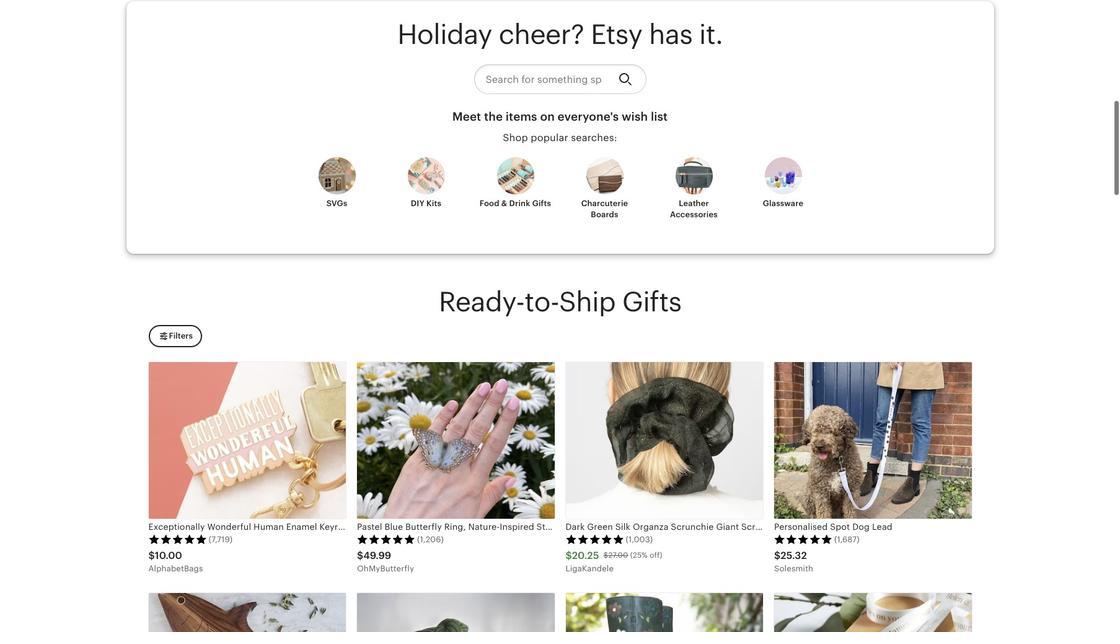 Task type: vqa. For each thing, say whether or not it's contained in the screenshot.
"Meet"
yes



Task type: describe. For each thing, give the bounding box(es) containing it.
leather
[[679, 199, 709, 208]]

(1,206)
[[417, 536, 444, 545]]

pastel blue butterfly ring, nature-inspired statement ring for nature lovers, cute gift for her, fun korean butterfly ring, tender blue ring image
[[357, 362, 555, 519]]

glassware
[[763, 199, 804, 208]]

gifts for food & drink gifts
[[532, 199, 551, 208]]

shop
[[503, 132, 528, 144]]

ready-
[[439, 287, 525, 318]]

$ 20.25 $ 27.00 (25% off) ligakandele
[[566, 550, 662, 574]]

kits
[[427, 199, 441, 208]]

5 out of 5 stars image for 10.00
[[148, 535, 207, 545]]

food & drink gifts link
[[478, 158, 553, 220]]

popular
[[531, 132, 568, 144]]

$ 49.99 ohmybutterfly
[[357, 550, 414, 574]]

ready-to-ship gifts
[[439, 287, 681, 318]]

5 out of 5 stars image for 20.25
[[566, 535, 624, 545]]

has
[[649, 19, 692, 50]]

svgs
[[327, 199, 347, 208]]

5 out of 5 stars image for 25.32
[[774, 535, 833, 545]]

exceptionally wonderful human enamel keyring - keychain - positive post - enamel charm - enamel key chain - flair - gift for friend image
[[148, 362, 346, 519]]

filters
[[169, 331, 193, 341]]

items
[[506, 111, 537, 124]]

boards
[[591, 210, 618, 220]]

$ for 20.25
[[566, 550, 572, 562]]

diy
[[411, 199, 425, 208]]

leather accessories
[[670, 199, 718, 220]]

personalised spot dog lead
[[774, 522, 893, 532]]

dark green silk organza scrunchie giant scrunchie 100% silk scrunchie hair accessories festive scrunchie gift christmas scrunchie gift image
[[566, 362, 763, 519]]

$ right 20.25 on the bottom of the page
[[604, 552, 608, 561]]

27.00
[[608, 552, 628, 561]]

it.
[[699, 19, 723, 50]]

(7,719)
[[209, 536, 233, 545]]

hand painted 4" ceramic plant pot with drainage / cute indoor planter / fruits lemon orange lychee decorative bowl & candle holder image
[[357, 594, 555, 633]]

food
[[480, 199, 499, 208]]

flower boots in green image
[[566, 594, 763, 633]]

lead
[[872, 522, 893, 532]]

5 out of 5 stars image for 49.99
[[357, 535, 415, 545]]

serving board fish shape, coastal fish decor, walnut wood image
[[148, 594, 346, 633]]

glassware link
[[746, 158, 821, 220]]

everyone's
[[558, 111, 619, 124]]

spot
[[830, 522, 850, 532]]

leather accessories link
[[657, 158, 731, 221]]

shop popular searches:
[[503, 132, 617, 144]]

accessories
[[670, 210, 718, 220]]

charcuterie boards
[[581, 199, 628, 220]]

etsy
[[591, 19, 642, 50]]

gifts for ready-to-ship gifts
[[622, 287, 681, 318]]



Task type: locate. For each thing, give the bounding box(es) containing it.
$ up alphabetbags
[[148, 550, 155, 562]]

$ inside $ 10.00 alphabetbags
[[148, 550, 155, 562]]

20.25
[[572, 550, 599, 562]]

2 5 out of 5 stars image from the left
[[357, 535, 415, 545]]

(1,687)
[[834, 536, 860, 545]]

$ up ligakandele
[[566, 550, 572, 562]]

ligakandele
[[566, 565, 614, 574]]

the
[[484, 111, 503, 124]]

holiday
[[397, 19, 492, 50]]

$ up solesmith
[[774, 550, 781, 562]]

$ inside $ 49.99 ohmybutterfly
[[357, 550, 363, 562]]

None search field
[[474, 65, 646, 94]]

5 out of 5 stars image up 49.99
[[357, 535, 415, 545]]

personalised
[[774, 522, 828, 532]]

charcuterie boards link
[[568, 158, 642, 221]]

0 vertical spatial gifts
[[532, 199, 551, 208]]

$ for 25.32
[[774, 550, 781, 562]]

on
[[540, 111, 555, 124]]

1 horizontal spatial gifts
[[622, 287, 681, 318]]

meet
[[452, 111, 481, 124]]

to-
[[525, 287, 559, 318]]

$ for 10.00
[[148, 550, 155, 562]]

cheer?
[[499, 19, 584, 50]]

searches:
[[571, 132, 617, 144]]

1 vertical spatial gifts
[[622, 287, 681, 318]]

&
[[501, 199, 507, 208]]

5 out of 5 stars image
[[148, 535, 207, 545], [357, 535, 415, 545], [566, 535, 624, 545], [774, 535, 833, 545]]

diy kits link
[[389, 158, 463, 220]]

diy kits
[[411, 199, 441, 208]]

personalised spot dog lead image
[[774, 362, 972, 519]]

ohmybutterfly
[[357, 565, 414, 574]]

$ for 49.99
[[357, 550, 363, 562]]

off)
[[650, 552, 662, 561]]

dog
[[853, 522, 870, 532]]

food & drink gifts
[[480, 199, 551, 208]]

svgs link
[[300, 158, 374, 220]]

ship
[[559, 287, 616, 318]]

10.00
[[155, 550, 182, 562]]

charcuterie
[[581, 199, 628, 208]]

$ 25.32 solesmith
[[774, 550, 813, 574]]

wedding 15mm personalised printed ribbon - wedding gift wrap - wedding ribbon - anniversary gift wrap image
[[774, 594, 972, 633]]

holiday cheer? etsy has it.
[[397, 19, 723, 50]]

list
[[651, 111, 668, 124]]

25.32
[[781, 550, 807, 562]]

4 5 out of 5 stars image from the left
[[774, 535, 833, 545]]

$ up ohmybutterfly
[[357, 550, 363, 562]]

5 out of 5 stars image up 20.25 on the bottom of the page
[[566, 535, 624, 545]]

3 5 out of 5 stars image from the left
[[566, 535, 624, 545]]

solesmith
[[774, 565, 813, 574]]

0 horizontal spatial gifts
[[532, 199, 551, 208]]

5 out of 5 stars image up 10.00
[[148, 535, 207, 545]]

filters button
[[148, 325, 202, 348]]

$ inside $ 25.32 solesmith
[[774, 550, 781, 562]]

$ 10.00 alphabetbags
[[148, 550, 203, 574]]

$
[[148, 550, 155, 562], [357, 550, 363, 562], [566, 550, 572, 562], [774, 550, 781, 562], [604, 552, 608, 561]]

wish
[[622, 111, 648, 124]]

1 5 out of 5 stars image from the left
[[148, 535, 207, 545]]

Search for something special text field
[[474, 65, 608, 94]]

(25%
[[630, 552, 648, 561]]

(1,003)
[[626, 536, 653, 545]]

drink
[[509, 199, 530, 208]]

49.99
[[363, 550, 391, 562]]

gifts
[[532, 199, 551, 208], [622, 287, 681, 318]]

alphabetbags
[[148, 565, 203, 574]]

meet the items on everyone's wish list
[[452, 111, 668, 124]]

5 out of 5 stars image down personalised
[[774, 535, 833, 545]]



